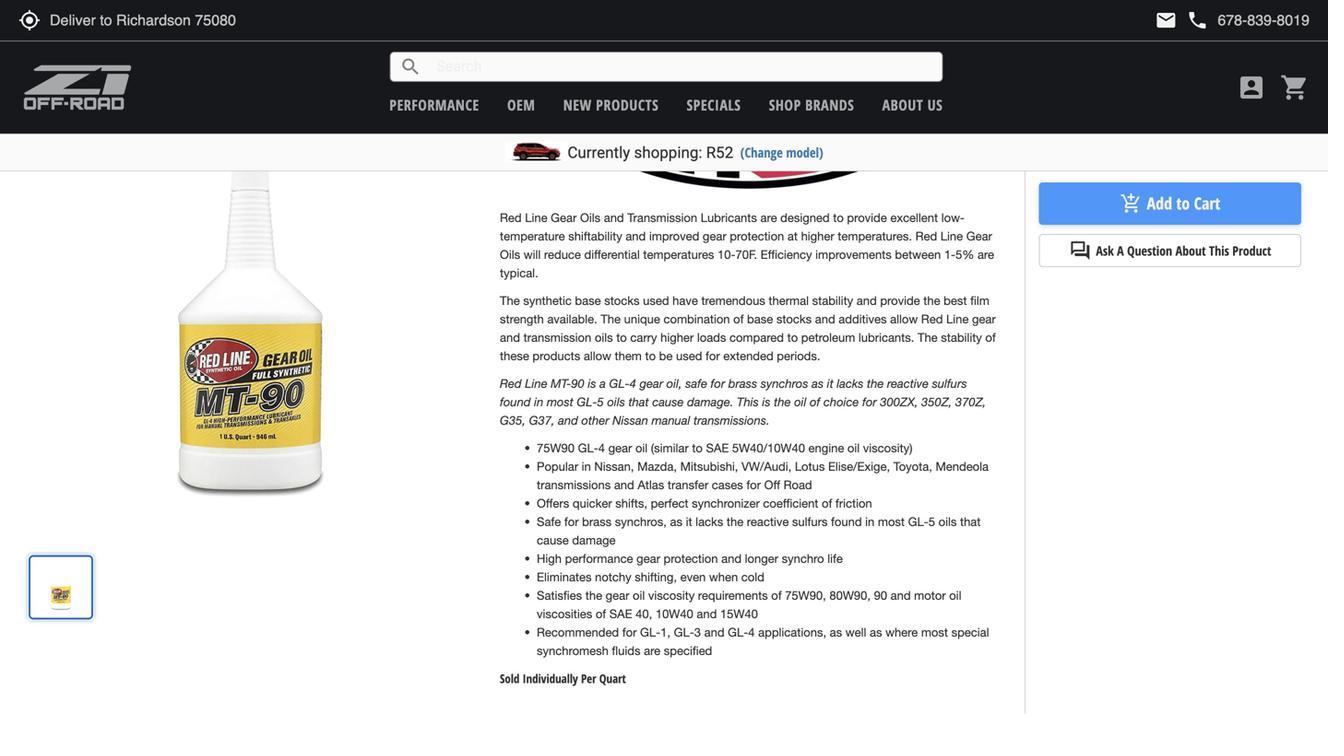 Task type: locate. For each thing, give the bounding box(es) containing it.
red down between
[[921, 312, 943, 327]]

1 horizontal spatial 4
[[630, 377, 636, 391]]

4 up nissan,
[[598, 441, 605, 456]]

a
[[1117, 242, 1124, 260]]

1 vertical spatial that
[[960, 515, 981, 529]]

this inside red line mt-90 is a gl-4 gear oil, safe for brass synchros as it lacks the reactive sulfurs found in most gl-5 oils that cause damage. this is the oil of choice for 300zx, 350z, 370z, g35, g37, and other nissan manual transmissions.
[[737, 395, 759, 410]]

the up "strength" at the left top
[[500, 294, 520, 308]]

reduce
[[544, 248, 581, 262]]

new
[[563, 95, 592, 115]]

0 horizontal spatial 4
[[598, 441, 605, 456]]

and up 3 at the right bottom of page
[[697, 607, 717, 622]]

1 vertical spatial 90
[[874, 589, 887, 603]]

as
[[812, 377, 824, 391], [670, 515, 683, 529], [830, 626, 842, 640], [870, 626, 882, 640]]

stocks down "thermal"
[[777, 312, 812, 327]]

0 vertical spatial 5
[[597, 395, 604, 410]]

for right choice
[[862, 395, 877, 410]]

90 inside red line mt-90 is a gl-4 gear oil, safe for brass synchros as it lacks the reactive sulfurs found in most gl-5 oils that cause damage. this is the oil of choice for 300zx, 350z, 370z, g35, g37, and other nissan manual transmissions.
[[571, 377, 585, 391]]

0 horizontal spatial performance
[[390, 95, 479, 115]]

0 horizontal spatial products
[[533, 349, 580, 363]]

about left us
[[882, 95, 924, 115]]

gl- right "1,"
[[674, 626, 694, 640]]

in inside red line mt-90 is a gl-4 gear oil, safe for brass synchros as it lacks the reactive sulfurs found in most gl-5 oils that cause damage. this is the oil of choice for 300zx, 350z, 370z, g35, g37, and other nissan manual transmissions.
[[534, 395, 544, 410]]

mail phone
[[1155, 9, 1209, 31]]

of inside red line mt-90 is a gl-4 gear oil, safe for brass synchros as it lacks the reactive sulfurs found in most gl-5 oils that cause damage. this is the oil of choice for 300zx, 350z, 370z, g35, g37, and other nissan manual transmissions.
[[810, 395, 820, 410]]

1 vertical spatial performance
[[565, 552, 633, 566]]

0 horizontal spatial lacks
[[696, 515, 723, 529]]

it up choice
[[827, 377, 834, 391]]

1 horizontal spatial protection
[[730, 229, 784, 244]]

oil inside red line mt-90 is a gl-4 gear oil, safe for brass synchros as it lacks the reactive sulfurs found in most gl-5 oils that cause damage. this is the oil of choice for 300zx, 350z, 370z, g35, g37, and other nissan manual transmissions.
[[794, 395, 806, 410]]

oils inside red line mt-90 is a gl-4 gear oil, safe for brass synchros as it lacks the reactive sulfurs found in most gl-5 oils that cause damage. this is the oil of choice for 300zx, 350z, 370z, g35, g37, and other nissan manual transmissions.
[[607, 395, 625, 410]]

provide for the
[[880, 294, 920, 308]]

to up mitsubishi,
[[692, 441, 703, 456]]

to inside red line gear oils and transmission lubricants are designed to provide excellent low- temperature shiftability and improved gear protection at higher temperatures. red line gear oils will reduce differential temperatures 10-70f. efficiency improvements between 1-5% are typical.
[[833, 211, 844, 225]]

4 inside red line mt-90 is a gl-4 gear oil, safe for brass synchros as it lacks the reactive sulfurs found in most gl-5 oils that cause damage. this is the oil of choice for 300zx, 350z, 370z, g35, g37, and other nissan manual transmissions.
[[630, 377, 636, 391]]

oil down synchros
[[794, 395, 806, 410]]

red line gear oils and transmission lubricants are designed to provide excellent low- temperature shiftability and improved gear protection at higher temperatures. red line gear oils will reduce differential temperatures 10-70f. efficiency improvements between 1-5% are typical.
[[500, 211, 994, 280]]

Search search field
[[422, 53, 942, 81]]

higher down designed
[[801, 229, 834, 244]]

applications,
[[758, 626, 827, 640]]

1 horizontal spatial it
[[827, 377, 834, 391]]

1 vertical spatial protection
[[664, 552, 718, 566]]

in down the friction
[[865, 515, 875, 529]]

friction
[[836, 497, 872, 511]]

to right the add
[[1176, 193, 1190, 215]]

0 horizontal spatial this
[[737, 395, 759, 410]]

4
[[630, 377, 636, 391], [598, 441, 605, 456], [748, 626, 755, 640]]

oils up typical.
[[500, 248, 520, 262]]

them
[[615, 349, 642, 363]]

this
[[1209, 242, 1229, 260], [737, 395, 759, 410]]

will
[[524, 248, 541, 262]]

to right designed
[[833, 211, 844, 225]]

0 vertical spatial the
[[500, 294, 520, 308]]

0 vertical spatial base
[[575, 294, 601, 308]]

oils
[[580, 211, 601, 225], [500, 248, 520, 262]]

improvements
[[816, 248, 892, 262]]

as up choice
[[812, 377, 824, 391]]

reactive
[[887, 377, 929, 391], [747, 515, 789, 529]]

0 vertical spatial brass
[[729, 377, 757, 391]]

sae up mitsubishi,
[[706, 441, 729, 456]]

used
[[643, 294, 669, 308], [676, 349, 702, 363]]

add_shopping_cart
[[1120, 193, 1142, 215]]

5 down a at the left bottom of the page
[[597, 395, 604, 410]]

0 vertical spatial protection
[[730, 229, 784, 244]]

provide up lubricants.
[[880, 294, 920, 308]]

differential
[[584, 248, 640, 262]]

0 horizontal spatial is
[[588, 377, 596, 391]]

that inside 75w90 gl-4 gear oil (similar to sae 5w40/10w40 engine oil viscosity) popular in nissan, mazda, mitsubishi, vw/audi, lotus elise/exige, toyota, mendeola transmissions and atlas transfer cases for off road offers quicker shifts, perfect synchronizer coefficient of friction safe for brass synchros, as it lacks the reactive sulfurs found in most gl-5 oils that cause damage high performance gear protection and longer synchro life eliminates notchy shifting, even when cold satisfies the gear oil viscosity requirements of 75w90, 80w90, 90 and motor oil viscosities of sae 40, 10w40 and 15w40 recommended for gl-1, gl-3 and gl-4 applications, as well as where most special synchromesh fluids are specified
[[960, 515, 981, 529]]

5 inside red line mt-90 is a gl-4 gear oil, safe for brass synchros as it lacks the reactive sulfurs found in most gl-5 oils that cause damage. this is the oil of choice for 300zx, 350z, 370z, g35, g37, and other nissan manual transmissions.
[[597, 395, 604, 410]]

cause inside red line mt-90 is a gl-4 gear oil, safe for brass synchros as it lacks the reactive sulfurs found in most gl-5 oils that cause damage. this is the oil of choice for 300zx, 350z, 370z, g35, g37, and other nissan manual transmissions.
[[652, 395, 684, 410]]

transmission
[[627, 211, 697, 225]]

products down transmission
[[533, 349, 580, 363]]

and up petroleum
[[815, 312, 835, 327]]

1 vertical spatial used
[[676, 349, 702, 363]]

1 horizontal spatial found
[[831, 515, 862, 529]]

0 horizontal spatial the
[[500, 294, 520, 308]]

red down these
[[500, 377, 522, 391]]

lacks up choice
[[837, 377, 864, 391]]

available.
[[547, 312, 597, 327]]

red line mt-90 is a gl-4 gear oil, safe for brass synchros as it lacks the reactive sulfurs found in most gl-5 oils that cause damage. this is the oil of choice for 300zx, 350z, 370z, g35, g37, and other nissan manual transmissions.
[[500, 377, 986, 428]]

higher
[[801, 229, 834, 244], [661, 331, 694, 345]]

between
[[895, 248, 941, 262]]

1 vertical spatial oils
[[607, 395, 625, 410]]

transmissions.
[[694, 414, 770, 428]]

found inside red line mt-90 is a gl-4 gear oil, safe for brass synchros as it lacks the reactive sulfurs found in most gl-5 oils that cause damage. this is the oil of choice for 300zx, 350z, 370z, g35, g37, and other nissan manual transmissions.
[[500, 395, 531, 410]]

5 inside 75w90 gl-4 gear oil (similar to sae 5w40/10w40 engine oil viscosity) popular in nissan, mazda, mitsubishi, vw/audi, lotus elise/exige, toyota, mendeola transmissions and atlas transfer cases for off road offers quicker shifts, perfect synchronizer coefficient of friction safe for brass synchros, as it lacks the reactive sulfurs found in most gl-5 oils that cause damage high performance gear protection and longer synchro life eliminates notchy shifting, even when cold satisfies the gear oil viscosity requirements of 75w90, 80w90, 90 and motor oil viscosities of sae 40, 10w40 and 15w40 recommended for gl-1, gl-3 and gl-4 applications, as well as where most special synchromesh fluids are specified
[[929, 515, 935, 529]]

my_location
[[18, 9, 41, 31]]

and up when
[[721, 552, 742, 566]]

0 vertical spatial most
[[547, 395, 573, 410]]

0 horizontal spatial 90
[[571, 377, 585, 391]]

1 horizontal spatial stocks
[[777, 312, 812, 327]]

base
[[575, 294, 601, 308], [747, 312, 773, 327]]

allow up a at the left bottom of the page
[[584, 349, 611, 363]]

gear up 10-
[[703, 229, 727, 244]]

stability
[[812, 294, 853, 308], [941, 331, 982, 345]]

1 horizontal spatial sulfurs
[[932, 377, 967, 391]]

are down "1,"
[[644, 644, 661, 659]]

be
[[659, 349, 673, 363]]

0 horizontal spatial base
[[575, 294, 601, 308]]

1 horizontal spatial most
[[878, 515, 905, 529]]

1 vertical spatial this
[[737, 395, 759, 410]]

0 vertical spatial stability
[[812, 294, 853, 308]]

0 vertical spatial stocks
[[604, 294, 640, 308]]

2 vertical spatial 4
[[748, 626, 755, 640]]

the right lubricants.
[[918, 331, 938, 345]]

0 horizontal spatial stability
[[812, 294, 853, 308]]

lacks
[[837, 377, 864, 391], [696, 515, 723, 529]]

0 horizontal spatial used
[[643, 294, 669, 308]]

gear inside the synthetic base stocks used have tremendous thermal stability and provide the best film strength available. the unique combination of base stocks and additives allow red line gear and transmission oils to carry higher loads compared to petroleum lubricants. the stability of these products allow them to be used for extended periods.
[[972, 312, 996, 327]]

gear down notchy
[[606, 589, 629, 603]]

most down mt-
[[547, 395, 573, 410]]

1 horizontal spatial oils
[[580, 211, 601, 225]]

to
[[1176, 193, 1190, 215], [833, 211, 844, 225], [616, 331, 627, 345], [787, 331, 798, 345], [645, 349, 656, 363], [692, 441, 703, 456]]

oil up elise/exige,
[[848, 441, 860, 456]]

that
[[629, 395, 649, 410], [960, 515, 981, 529]]

excellent
[[890, 211, 938, 225]]

sold
[[500, 671, 520, 688]]

designed
[[780, 211, 830, 225]]

are left designed
[[761, 211, 777, 225]]

mitsubishi,
[[680, 460, 738, 474]]

protection up even
[[664, 552, 718, 566]]

1 vertical spatial products
[[533, 349, 580, 363]]

most down toyota,
[[878, 515, 905, 529]]

0 vertical spatial products
[[596, 95, 659, 115]]

it down the perfect
[[686, 515, 692, 529]]

cause inside 75w90 gl-4 gear oil (similar to sae 5w40/10w40 engine oil viscosity) popular in nissan, mazda, mitsubishi, vw/audi, lotus elise/exige, toyota, mendeola transmissions and atlas transfer cases for off road offers quicker shifts, perfect synchronizer coefficient of friction safe for brass synchros, as it lacks the reactive sulfurs found in most gl-5 oils that cause damage high performance gear protection and longer synchro life eliminates notchy shifting, even when cold satisfies the gear oil viscosity requirements of 75w90, 80w90, 90 and motor oil viscosities of sae 40, 10w40 and 15w40 recommended for gl-1, gl-3 and gl-4 applications, as well as where most special synchromesh fluids are specified
[[537, 534, 569, 548]]

0 horizontal spatial stocks
[[604, 294, 640, 308]]

synchronizer
[[692, 497, 760, 511]]

combination
[[664, 312, 730, 327]]

reactive up 300zx,
[[887, 377, 929, 391]]

0 vertical spatial lacks
[[837, 377, 864, 391]]

best
[[944, 294, 967, 308]]

1 vertical spatial gear
[[966, 229, 992, 244]]

base up available.
[[575, 294, 601, 308]]

1 vertical spatial sae
[[609, 607, 632, 622]]

popular
[[537, 460, 578, 474]]

line up temperature on the top of the page
[[525, 211, 548, 225]]

lacks inside red line mt-90 is a gl-4 gear oil, safe for brass synchros as it lacks the reactive sulfurs found in most gl-5 oils that cause damage. this is the oil of choice for 300zx, 350z, 370z, g35, g37, and other nissan manual transmissions.
[[837, 377, 864, 391]]

line down the low-
[[941, 229, 963, 244]]

0 horizontal spatial are
[[644, 644, 661, 659]]

currently shopping: r52 (change model)
[[568, 143, 823, 162]]

gear up temperature on the top of the page
[[551, 211, 577, 225]]

oils down mendeola
[[939, 515, 957, 529]]

0 vertical spatial 4
[[630, 377, 636, 391]]

0 horizontal spatial that
[[629, 395, 649, 410]]

for inside the synthetic base stocks used have tremendous thermal stability and provide the best film strength available. the unique combination of base stocks and additives allow red line gear and transmission oils to carry higher loads compared to petroleum lubricants. the stability of these products allow them to be used for extended periods.
[[706, 349, 720, 363]]

in up transmissions
[[582, 460, 591, 474]]

this up transmissions.
[[737, 395, 759, 410]]

0 horizontal spatial protection
[[664, 552, 718, 566]]

0 horizontal spatial about
[[882, 95, 924, 115]]

other
[[582, 414, 609, 428]]

1 vertical spatial oils
[[500, 248, 520, 262]]

1 vertical spatial stability
[[941, 331, 982, 345]]

0 vertical spatial oils
[[580, 211, 601, 225]]

1 vertical spatial brass
[[582, 515, 612, 529]]

1 vertical spatial the
[[601, 312, 621, 327]]

90
[[571, 377, 585, 391], [874, 589, 887, 603]]

reactive down 'coefficient'
[[747, 515, 789, 529]]

typical.
[[500, 266, 538, 280]]

sulfurs
[[932, 377, 967, 391], [792, 515, 828, 529]]

and left motor
[[891, 589, 911, 603]]

lubricants
[[701, 211, 757, 225]]

higher inside red line gear oils and transmission lubricants are designed to provide excellent low- temperature shiftability and improved gear protection at higher temperatures. red line gear oils will reduce differential temperatures 10-70f. efficiency improvements between 1-5% are typical.
[[801, 229, 834, 244]]

us
[[928, 95, 943, 115]]

gl- down '40,'
[[640, 626, 661, 640]]

0 vertical spatial it
[[827, 377, 834, 391]]

oils up nissan
[[607, 395, 625, 410]]

safe
[[537, 515, 561, 529]]

1 horizontal spatial lacks
[[837, 377, 864, 391]]

most right where
[[921, 626, 948, 640]]

sulfurs down 'coefficient'
[[792, 515, 828, 529]]

1 vertical spatial reactive
[[747, 515, 789, 529]]

and up differential
[[626, 229, 646, 244]]

4 down 15w40
[[748, 626, 755, 640]]

1 horizontal spatial performance
[[565, 552, 633, 566]]

are inside 75w90 gl-4 gear oil (similar to sae 5w40/10w40 engine oil viscosity) popular in nissan, mazda, mitsubishi, vw/audi, lotus elise/exige, toyota, mendeola transmissions and atlas transfer cases for off road offers quicker shifts, perfect synchronizer coefficient of friction safe for brass synchros, as it lacks the reactive sulfurs found in most gl-5 oils that cause damage high performance gear protection and longer synchro life eliminates notchy shifting, even when cold satisfies the gear oil viscosity requirements of 75w90, 80w90, 90 and motor oil viscosities of sae 40, 10w40 and 15w40 recommended for gl-1, gl-3 and gl-4 applications, as well as where most special synchromesh fluids are specified
[[644, 644, 661, 659]]

0 vertical spatial this
[[1209, 242, 1229, 260]]

are right 5% on the right top of the page
[[978, 248, 994, 262]]

high
[[537, 552, 562, 566]]

1 horizontal spatial gear
[[966, 229, 992, 244]]

products
[[596, 95, 659, 115], [533, 349, 580, 363]]

protection up the 70f.
[[730, 229, 784, 244]]

found down the friction
[[831, 515, 862, 529]]

fluids
[[612, 644, 641, 659]]

g37,
[[529, 414, 555, 428]]

for down the loads
[[706, 349, 720, 363]]

stability up 'additives'
[[812, 294, 853, 308]]

0 horizontal spatial sae
[[609, 607, 632, 622]]

and up shifts,
[[614, 478, 634, 493]]

10-
[[718, 248, 736, 262]]

1 vertical spatial sulfurs
[[792, 515, 828, 529]]

allow up lubricants.
[[890, 312, 918, 327]]

perfect
[[651, 497, 689, 511]]

1 vertical spatial is
[[762, 395, 771, 410]]

is
[[588, 377, 596, 391], [762, 395, 771, 410]]

shop
[[769, 95, 801, 115]]

the down notchy
[[585, 589, 602, 603]]

5w40/10w40
[[732, 441, 805, 456]]

specials
[[687, 95, 741, 115]]

red inside the synthetic base stocks used have tremendous thermal stability and provide the best film strength available. the unique combination of base stocks and additives allow red line gear and transmission oils to carry higher loads compared to petroleum lubricants. the stability of these products allow them to be used for extended periods.
[[921, 312, 943, 327]]

longer
[[745, 552, 779, 566]]

vw/audi,
[[742, 460, 792, 474]]

oils down available.
[[595, 331, 613, 345]]

used right be
[[676, 349, 702, 363]]

line left mt-
[[525, 377, 548, 391]]

90 left a at the left bottom of the page
[[571, 377, 585, 391]]

gl- down other
[[578, 441, 598, 456]]

0 vertical spatial in
[[534, 395, 544, 410]]

performance link
[[390, 95, 479, 115]]

0 horizontal spatial sulfurs
[[792, 515, 828, 529]]

1 horizontal spatial brass
[[729, 377, 757, 391]]

0 vertical spatial are
[[761, 211, 777, 225]]

0 vertical spatial reactive
[[887, 377, 929, 391]]

cause up manual
[[652, 395, 684, 410]]

1 horizontal spatial this
[[1209, 242, 1229, 260]]

0 vertical spatial higher
[[801, 229, 834, 244]]

brass down extended
[[729, 377, 757, 391]]

performance
[[390, 95, 479, 115], [565, 552, 633, 566]]

0 vertical spatial provide
[[847, 211, 887, 225]]

1 horizontal spatial stability
[[941, 331, 982, 345]]

engine
[[809, 441, 844, 456]]

gear up 5% on the right top of the page
[[966, 229, 992, 244]]

1 vertical spatial cause
[[537, 534, 569, 548]]

life
[[828, 552, 843, 566]]

0 vertical spatial performance
[[390, 95, 479, 115]]

0 horizontal spatial most
[[547, 395, 573, 410]]

4 down 'them'
[[630, 377, 636, 391]]

offers
[[537, 497, 569, 511]]

0 horizontal spatial gear
[[551, 211, 577, 225]]

this inside question_answer ask a question about this product
[[1209, 242, 1229, 260]]

0 vertical spatial gear
[[551, 211, 577, 225]]

cause
[[652, 395, 684, 410], [537, 534, 569, 548]]

1 horizontal spatial about
[[1176, 242, 1206, 260]]

performance down search
[[390, 95, 479, 115]]

gear inside red line mt-90 is a gl-4 gear oil, safe for brass synchros as it lacks the reactive sulfurs found in most gl-5 oils that cause damage. this is the oil of choice for 300zx, 350z, 370z, g35, g37, and other nissan manual transmissions.
[[640, 377, 663, 391]]

0 horizontal spatial 5
[[597, 395, 604, 410]]

synthetic
[[523, 294, 572, 308]]

oils up shiftability
[[580, 211, 601, 225]]

1 vertical spatial provide
[[880, 294, 920, 308]]

1 horizontal spatial used
[[676, 349, 702, 363]]

the
[[500, 294, 520, 308], [601, 312, 621, 327], [918, 331, 938, 345]]

of up recommended
[[596, 607, 606, 622]]

lubricants.
[[859, 331, 914, 345]]

provide inside red line gear oils and transmission lubricants are designed to provide excellent low- temperature shiftability and improved gear protection at higher temperatures. red line gear oils will reduce differential temperatures 10-70f. efficiency improvements between 1-5% are typical.
[[847, 211, 887, 225]]

lacks inside 75w90 gl-4 gear oil (similar to sae 5w40/10w40 engine oil viscosity) popular in nissan, mazda, mitsubishi, vw/audi, lotus elise/exige, toyota, mendeola transmissions and atlas transfer cases for off road offers quicker shifts, perfect synchronizer coefficient of friction safe for brass synchros, as it lacks the reactive sulfurs found in most gl-5 oils that cause damage high performance gear protection and longer synchro life eliminates notchy shifting, even when cold satisfies the gear oil viscosity requirements of 75w90, 80w90, 90 and motor oil viscosities of sae 40, 10w40 and 15w40 recommended for gl-1, gl-3 and gl-4 applications, as well as where most special synchromesh fluids are specified
[[696, 515, 723, 529]]

synchros,
[[615, 515, 667, 529]]

provide for excellent
[[847, 211, 887, 225]]

shopping_cart
[[1280, 73, 1310, 102]]

0 vertical spatial sulfurs
[[932, 377, 967, 391]]

1 vertical spatial 5
[[929, 515, 935, 529]]

sae left '40,'
[[609, 607, 632, 622]]

choice
[[824, 395, 859, 410]]

gear down 'film'
[[972, 312, 996, 327]]

efficiency
[[761, 248, 812, 262]]

90 right 80w90, at right bottom
[[874, 589, 887, 603]]

1 vertical spatial lacks
[[696, 515, 723, 529]]

1 horizontal spatial in
[[582, 460, 591, 474]]

(similar
[[651, 441, 689, 456]]

in
[[534, 395, 544, 410], [582, 460, 591, 474], [865, 515, 875, 529]]

tremendous
[[701, 294, 765, 308]]

question_answer
[[1069, 240, 1092, 262]]

z1 motorsports logo image
[[23, 65, 132, 111]]

higher up be
[[661, 331, 694, 345]]

red
[[500, 211, 522, 225], [916, 229, 937, 244], [921, 312, 943, 327], [500, 377, 522, 391]]

most inside red line mt-90 is a gl-4 gear oil, safe for brass synchros as it lacks the reactive sulfurs found in most gl-5 oils that cause damage. this is the oil of choice for 300zx, 350z, 370z, g35, g37, and other nissan manual transmissions.
[[547, 395, 573, 410]]

brass inside red line mt-90 is a gl-4 gear oil, safe for brass synchros as it lacks the reactive sulfurs found in most gl-5 oils that cause damage. this is the oil of choice for 300zx, 350z, 370z, g35, g37, and other nissan manual transmissions.
[[729, 377, 757, 391]]

1 horizontal spatial cause
[[652, 395, 684, 410]]

provide inside the synthetic base stocks used have tremendous thermal stability and provide the best film strength available. the unique combination of base stocks and additives allow red line gear and transmission oils to carry higher loads compared to petroleum lubricants. the stability of these products allow them to be used for extended periods.
[[880, 294, 920, 308]]

red inside red line mt-90 is a gl-4 gear oil, safe for brass synchros as it lacks the reactive sulfurs found in most gl-5 oils that cause damage. this is the oil of choice for 300zx, 350z, 370z, g35, g37, and other nissan manual transmissions.
[[500, 377, 522, 391]]

1 horizontal spatial 90
[[874, 589, 887, 603]]

0 horizontal spatial reactive
[[747, 515, 789, 529]]

as right well
[[870, 626, 882, 640]]

0 horizontal spatial higher
[[661, 331, 694, 345]]

1 vertical spatial allow
[[584, 349, 611, 363]]

mail
[[1155, 9, 1177, 31]]

have
[[673, 294, 698, 308]]

that down mendeola
[[960, 515, 981, 529]]

improved
[[649, 229, 699, 244]]



Task type: vqa. For each thing, say whether or not it's contained in the screenshot.
THE 2023 inside the star star star star star Charles July 26, 2023
no



Task type: describe. For each thing, give the bounding box(es) containing it.
specials link
[[687, 95, 741, 115]]

about us
[[882, 95, 943, 115]]

damage.
[[687, 395, 734, 410]]

it inside red line mt-90 is a gl-4 gear oil, safe for brass synchros as it lacks the reactive sulfurs found in most gl-5 oils that cause damage. this is the oil of choice for 300zx, 350z, 370z, g35, g37, and other nissan manual transmissions.
[[827, 377, 834, 391]]

15w40
[[720, 607, 758, 622]]

and right 3 at the right bottom of page
[[704, 626, 725, 640]]

for right safe
[[564, 515, 579, 529]]

about inside question_answer ask a question about this product
[[1176, 242, 1206, 260]]

of down 'film'
[[985, 331, 996, 345]]

ask
[[1096, 242, 1114, 260]]

petroleum
[[801, 331, 855, 345]]

synchro
[[782, 552, 824, 566]]

40,
[[636, 607, 652, 622]]

elise/exige,
[[828, 460, 890, 474]]

for left off
[[747, 478, 761, 493]]

oil up '40,'
[[633, 589, 645, 603]]

protection inside red line gear oils and transmission lubricants are designed to provide excellent low- temperature shiftability and improved gear protection at higher temperatures. red line gear oils will reduce differential temperatures 10-70f. efficiency improvements between 1-5% are typical.
[[730, 229, 784, 244]]

2 horizontal spatial the
[[918, 331, 938, 345]]

of left the 75w90,
[[771, 589, 782, 603]]

synchros
[[761, 377, 808, 391]]

to inside 75w90 gl-4 gear oil (similar to sae 5w40/10w40 engine oil viscosity) popular in nissan, mazda, mitsubishi, vw/audi, lotus elise/exige, toyota, mendeola transmissions and atlas transfer cases for off road offers quicker shifts, perfect synchronizer coefficient of friction safe for brass synchros, as it lacks the reactive sulfurs found in most gl-5 oils that cause damage high performance gear protection and longer synchro life eliminates notchy shifting, even when cold satisfies the gear oil viscosity requirements of 75w90, 80w90, 90 and motor oil viscosities of sae 40, 10w40 and 15w40 recommended for gl-1, gl-3 and gl-4 applications, as well as where most special synchromesh fluids are specified
[[692, 441, 703, 456]]

damage
[[572, 534, 616, 548]]

satisfies
[[537, 589, 582, 603]]

per
[[581, 671, 596, 688]]

for up fluids
[[622, 626, 637, 640]]

0 vertical spatial is
[[588, 377, 596, 391]]

transmission
[[524, 331, 591, 345]]

higher inside the synthetic base stocks used have tremendous thermal stability and provide the best film strength available. the unique combination of base stocks and additives allow red line gear and transmission oils to carry higher loads compared to petroleum lubricants. the stability of these products allow them to be used for extended periods.
[[661, 331, 694, 345]]

loads
[[697, 331, 726, 345]]

performance inside 75w90 gl-4 gear oil (similar to sae 5w40/10w40 engine oil viscosity) popular in nissan, mazda, mitsubishi, vw/audi, lotus elise/exige, toyota, mendeola transmissions and atlas transfer cases for off road offers quicker shifts, perfect synchronizer coefficient of friction safe for brass synchros, as it lacks the reactive sulfurs found in most gl-5 oils that cause damage high performance gear protection and longer synchro life eliminates notchy shifting, even when cold satisfies the gear oil viscosity requirements of 75w90, 80w90, 90 and motor oil viscosities of sae 40, 10w40 and 15w40 recommended for gl-1, gl-3 and gl-4 applications, as well as where most special synchromesh fluids are specified
[[565, 552, 633, 566]]

specified
[[664, 644, 712, 659]]

temperatures
[[643, 248, 714, 262]]

gl- down 15w40
[[728, 626, 748, 640]]

currently
[[568, 143, 630, 162]]

temperatures.
[[838, 229, 912, 244]]

mendeola
[[936, 460, 989, 474]]

350z,
[[922, 395, 952, 410]]

sulfurs inside 75w90 gl-4 gear oil (similar to sae 5w40/10w40 engine oil viscosity) popular in nissan, mazda, mitsubishi, vw/audi, lotus elise/exige, toyota, mendeola transmissions and atlas transfer cases for off road offers quicker shifts, perfect synchronizer coefficient of friction safe for brass synchros, as it lacks the reactive sulfurs found in most gl-5 oils that cause damage high performance gear protection and longer synchro life eliminates notchy shifting, even when cold satisfies the gear oil viscosity requirements of 75w90, 80w90, 90 and motor oil viscosities of sae 40, 10w40 and 15w40 recommended for gl-1, gl-3 and gl-4 applications, as well as where most special synchromesh fluids are specified
[[792, 515, 828, 529]]

new products
[[563, 95, 659, 115]]

r52
[[706, 143, 734, 162]]

1 horizontal spatial the
[[601, 312, 621, 327]]

cases
[[712, 478, 743, 493]]

low-
[[942, 211, 965, 225]]

special
[[952, 626, 989, 640]]

gl- down toyota,
[[908, 515, 929, 529]]

road
[[784, 478, 812, 493]]

strength
[[500, 312, 544, 327]]

1 vertical spatial stocks
[[777, 312, 812, 327]]

reactive inside 75w90 gl-4 gear oil (similar to sae 5w40/10w40 engine oil viscosity) popular in nissan, mazda, mitsubishi, vw/audi, lotus elise/exige, toyota, mendeola transmissions and atlas transfer cases for off road offers quicker shifts, perfect synchronizer coefficient of friction safe for brass synchros, as it lacks the reactive sulfurs found in most gl-5 oils that cause damage high performance gear protection and longer synchro life eliminates notchy shifting, even when cold satisfies the gear oil viscosity requirements of 75w90, 80w90, 90 and motor oil viscosities of sae 40, 10w40 and 15w40 recommended for gl-1, gl-3 and gl-4 applications, as well as where most special synchromesh fluids are specified
[[747, 515, 789, 529]]

motor
[[914, 589, 946, 603]]

viscosity
[[648, 589, 695, 603]]

toyota,
[[894, 460, 932, 474]]

red up temperature on the top of the page
[[500, 211, 522, 225]]

gear inside red line gear oils and transmission lubricants are designed to provide excellent low- temperature shiftability and improved gear protection at higher temperatures. red line gear oils will reduce differential temperatures 10-70f. efficiency improvements between 1-5% are typical.
[[703, 229, 727, 244]]

gear up nissan,
[[608, 441, 632, 456]]

cart
[[1194, 193, 1221, 215]]

0 horizontal spatial oils
[[500, 248, 520, 262]]

phone link
[[1187, 9, 1310, 31]]

2 horizontal spatial most
[[921, 626, 948, 640]]

safe
[[685, 377, 707, 391]]

shifts,
[[616, 497, 648, 511]]

75w90
[[537, 441, 575, 456]]

unique
[[624, 312, 660, 327]]

compared
[[730, 331, 784, 345]]

question
[[1127, 242, 1173, 260]]

eliminates
[[537, 571, 592, 585]]

as inside red line mt-90 is a gl-4 gear oil, safe for brass synchros as it lacks the reactive sulfurs found in most gl-5 oils that cause damage. this is the oil of choice for 300zx, 350z, 370z, g35, g37, and other nissan manual transmissions.
[[812, 377, 824, 391]]

atlas
[[638, 478, 664, 493]]

the synthetic base stocks used have tremendous thermal stability and provide the best film strength available. the unique combination of base stocks and additives allow red line gear and transmission oils to carry higher loads compared to petroleum lubricants. the stability of these products allow them to be used for extended periods.
[[500, 294, 996, 363]]

phone
[[1187, 9, 1209, 31]]

of left the friction
[[822, 497, 832, 511]]

1 horizontal spatial are
[[761, 211, 777, 225]]

line inside the synthetic base stocks used have tremendous thermal stability and provide the best film strength available. the unique combination of base stocks and additives allow red line gear and transmission oils to carry higher loads compared to petroleum lubricants. the stability of these products allow them to be used for extended periods.
[[946, 312, 969, 327]]

additives
[[839, 312, 887, 327]]

and inside red line mt-90 is a gl-4 gear oil, safe for brass synchros as it lacks the reactive sulfurs found in most gl-5 oils that cause damage. this is the oil of choice for 300zx, 350z, 370z, g35, g37, and other nissan manual transmissions.
[[558, 414, 578, 428]]

2 horizontal spatial are
[[978, 248, 994, 262]]

requirements
[[698, 589, 768, 603]]

sulfurs inside red line mt-90 is a gl-4 gear oil, safe for brass synchros as it lacks the reactive sulfurs found in most gl-5 oils that cause damage. this is the oil of choice for 300zx, 350z, 370z, g35, g37, and other nissan manual transmissions.
[[932, 377, 967, 391]]

5%
[[956, 248, 974, 262]]

the inside the synthetic base stocks used have tremendous thermal stability and provide the best film strength available. the unique combination of base stocks and additives allow red line gear and transmission oils to carry higher loads compared to petroleum lubricants. the stability of these products allow them to be used for extended periods.
[[924, 294, 940, 308]]

oils inside the synthetic base stocks used have tremendous thermal stability and provide the best film strength available. the unique combination of base stocks and additives allow red line gear and transmission oils to carry higher loads compared to petroleum lubricants. the stability of these products allow them to be used for extended periods.
[[595, 331, 613, 345]]

notchy
[[595, 571, 631, 585]]

0 vertical spatial about
[[882, 95, 924, 115]]

line inside red line mt-90 is a gl-4 gear oil, safe for brass synchros as it lacks the reactive sulfurs found in most gl-5 oils that cause damage. this is the oil of choice for 300zx, 350z, 370z, g35, g37, and other nissan manual transmissions.
[[525, 377, 548, 391]]

1 horizontal spatial base
[[747, 312, 773, 327]]

viscosities
[[537, 607, 592, 622]]

it inside 75w90 gl-4 gear oil (similar to sae 5w40/10w40 engine oil viscosity) popular in nissan, mazda, mitsubishi, vw/audi, lotus elise/exige, toyota, mendeola transmissions and atlas transfer cases for off road offers quicker shifts, perfect synchronizer coefficient of friction safe for brass synchros, as it lacks the reactive sulfurs found in most gl-5 oils that cause damage high performance gear protection and longer synchro life eliminates notchy shifting, even when cold satisfies the gear oil viscosity requirements of 75w90, 80w90, 90 and motor oil viscosities of sae 40, 10w40 and 15w40 recommended for gl-1, gl-3 and gl-4 applications, as well as where most special synchromesh fluids are specified
[[686, 515, 692, 529]]

about us link
[[882, 95, 943, 115]]

reactive inside red line mt-90 is a gl-4 gear oil, safe for brass synchros as it lacks the reactive sulfurs found in most gl-5 oils that cause damage. this is the oil of choice for 300zx, 350z, 370z, g35, g37, and other nissan manual transmissions.
[[887, 377, 929, 391]]

nissan,
[[594, 460, 634, 474]]

brands
[[805, 95, 854, 115]]

transfer
[[668, 478, 709, 493]]

and up 'additives'
[[857, 294, 877, 308]]

for up damage.
[[711, 377, 725, 391]]

oil up mazda,
[[635, 441, 648, 456]]

question_answer ask a question about this product
[[1069, 240, 1271, 262]]

80w90,
[[830, 589, 871, 603]]

2 horizontal spatial in
[[865, 515, 875, 529]]

10w40
[[656, 607, 693, 622]]

shopping_cart link
[[1276, 73, 1310, 102]]

that inside red line mt-90 is a gl-4 gear oil, safe for brass synchros as it lacks the reactive sulfurs found in most gl-5 oils that cause damage. this is the oil of choice for 300zx, 350z, 370z, g35, g37, and other nissan manual transmissions.
[[629, 395, 649, 410]]

1 horizontal spatial sae
[[706, 441, 729, 456]]

protection inside 75w90 gl-4 gear oil (similar to sae 5w40/10w40 engine oil viscosity) popular in nissan, mazda, mitsubishi, vw/audi, lotus elise/exige, toyota, mendeola transmissions and atlas transfer cases for off road offers quicker shifts, perfect synchronizer coefficient of friction safe for brass synchros, as it lacks the reactive sulfurs found in most gl-5 oils that cause damage high performance gear protection and longer synchro life eliminates notchy shifting, even when cold satisfies the gear oil viscosity requirements of 75w90, 80w90, 90 and motor oil viscosities of sae 40, 10w40 and 15w40 recommended for gl-1, gl-3 and gl-4 applications, as well as where most special synchromesh fluids are specified
[[664, 552, 718, 566]]

synchromesh
[[537, 644, 609, 659]]

the down synchros
[[774, 395, 791, 410]]

to left be
[[645, 349, 656, 363]]

0 vertical spatial used
[[643, 294, 669, 308]]

as down the perfect
[[670, 515, 683, 529]]

90 inside 75w90 gl-4 gear oil (similar to sae 5w40/10w40 engine oil viscosity) popular in nissan, mazda, mitsubishi, vw/audi, lotus elise/exige, toyota, mendeola transmissions and atlas transfer cases for off road offers quicker shifts, perfect synchronizer coefficient of friction safe for brass synchros, as it lacks the reactive sulfurs found in most gl-5 oils that cause damage high performance gear protection and longer synchro life eliminates notchy shifting, even when cold satisfies the gear oil viscosity requirements of 75w90, 80w90, 90 and motor oil viscosities of sae 40, 10w40 and 15w40 recommended for gl-1, gl-3 and gl-4 applications, as well as where most special synchromesh fluids are specified
[[874, 589, 887, 603]]

1 horizontal spatial products
[[596, 95, 659, 115]]

oil right motor
[[949, 589, 962, 603]]

model)
[[786, 143, 823, 161]]

1 vertical spatial most
[[878, 515, 905, 529]]

of down tremendous
[[733, 312, 744, 327]]

nissan
[[613, 414, 648, 428]]

370z,
[[956, 395, 986, 410]]

(change model) link
[[740, 143, 823, 161]]

red up between
[[916, 229, 937, 244]]

and up these
[[500, 331, 520, 345]]

gear up "shifting,"
[[637, 552, 660, 566]]

(change
[[740, 143, 783, 161]]

and up shiftability
[[604, 211, 624, 225]]

viscosity)
[[863, 441, 913, 456]]

shiftability
[[568, 229, 622, 244]]

1,
[[661, 626, 671, 640]]

well
[[846, 626, 866, 640]]

1 vertical spatial 4
[[598, 441, 605, 456]]

shop brands link
[[769, 95, 854, 115]]

1-
[[944, 248, 956, 262]]

found inside 75w90 gl-4 gear oil (similar to sae 5w40/10w40 engine oil viscosity) popular in nissan, mazda, mitsubishi, vw/audi, lotus elise/exige, toyota, mendeola transmissions and atlas transfer cases for off road offers quicker shifts, perfect synchronizer coefficient of friction safe for brass synchros, as it lacks the reactive sulfurs found in most gl-5 oils that cause damage high performance gear protection and longer synchro life eliminates notchy shifting, even when cold satisfies the gear oil viscosity requirements of 75w90, 80w90, 90 and motor oil viscosities of sae 40, 10w40 and 15w40 recommended for gl-1, gl-3 and gl-4 applications, as well as where most special synchromesh fluids are specified
[[831, 515, 862, 529]]

0 horizontal spatial allow
[[584, 349, 611, 363]]

off
[[764, 478, 780, 493]]

even
[[680, 571, 706, 585]]

brass inside 75w90 gl-4 gear oil (similar to sae 5w40/10w40 engine oil viscosity) popular in nissan, mazda, mitsubishi, vw/audi, lotus elise/exige, toyota, mendeola transmissions and atlas transfer cases for off road offers quicker shifts, perfect synchronizer coefficient of friction safe for brass synchros, as it lacks the reactive sulfurs found in most gl-5 oils that cause damage high performance gear protection and longer synchro life eliminates notchy shifting, even when cold satisfies the gear oil viscosity requirements of 75w90, 80w90, 90 and motor oil viscosities of sae 40, 10w40 and 15w40 recommended for gl-1, gl-3 and gl-4 applications, as well as where most special synchromesh fluids are specified
[[582, 515, 612, 529]]

product
[[1233, 242, 1271, 260]]

carry
[[630, 331, 657, 345]]

to up 'them'
[[616, 331, 627, 345]]

to up periods.
[[787, 331, 798, 345]]

gl- right a at the left bottom of the page
[[609, 377, 630, 391]]

1 horizontal spatial allow
[[890, 312, 918, 327]]

account_box
[[1237, 73, 1266, 102]]

as left well
[[830, 626, 842, 640]]

film
[[970, 294, 990, 308]]

products inside the synthetic base stocks used have tremendous thermal stability and provide the best film strength available. the unique combination of base stocks and additives allow red line gear and transmission oils to carry higher loads compared to petroleum lubricants. the stability of these products allow them to be used for extended periods.
[[533, 349, 580, 363]]

2 horizontal spatial 4
[[748, 626, 755, 640]]

75w90 gl-4 gear oil (similar to sae 5w40/10w40 engine oil viscosity) popular in nissan, mazda, mitsubishi, vw/audi, lotus elise/exige, toyota, mendeola transmissions and atlas transfer cases for off road offers quicker shifts, perfect synchronizer coefficient of friction safe for brass synchros, as it lacks the reactive sulfurs found in most gl-5 oils that cause damage high performance gear protection and longer synchro life eliminates notchy shifting, even when cold satisfies the gear oil viscosity requirements of 75w90, 80w90, 90 and motor oil viscosities of sae 40, 10w40 and 15w40 recommended for gl-1, gl-3 and gl-4 applications, as well as where most special synchromesh fluids are specified
[[537, 441, 989, 659]]

the down "synchronizer"
[[727, 515, 744, 529]]

the up 300zx,
[[867, 377, 884, 391]]

cold
[[741, 571, 765, 585]]

70f.
[[736, 248, 757, 262]]

coefficient
[[763, 497, 819, 511]]

at
[[788, 229, 798, 244]]

new products link
[[563, 95, 659, 115]]

recommended
[[537, 626, 619, 640]]

gl- up other
[[577, 395, 597, 410]]

account_box link
[[1232, 73, 1271, 102]]

oils inside 75w90 gl-4 gear oil (similar to sae 5w40/10w40 engine oil viscosity) popular in nissan, mazda, mitsubishi, vw/audi, lotus elise/exige, toyota, mendeola transmissions and atlas transfer cases for off road offers quicker shifts, perfect synchronizer coefficient of friction safe for brass synchros, as it lacks the reactive sulfurs found in most gl-5 oils that cause damage high performance gear protection and longer synchro life eliminates notchy shifting, even when cold satisfies the gear oil viscosity requirements of 75w90, 80w90, 90 and motor oil viscosities of sae 40, 10w40 and 15w40 recommended for gl-1, gl-3 and gl-4 applications, as well as where most special synchromesh fluids are specified
[[939, 515, 957, 529]]



